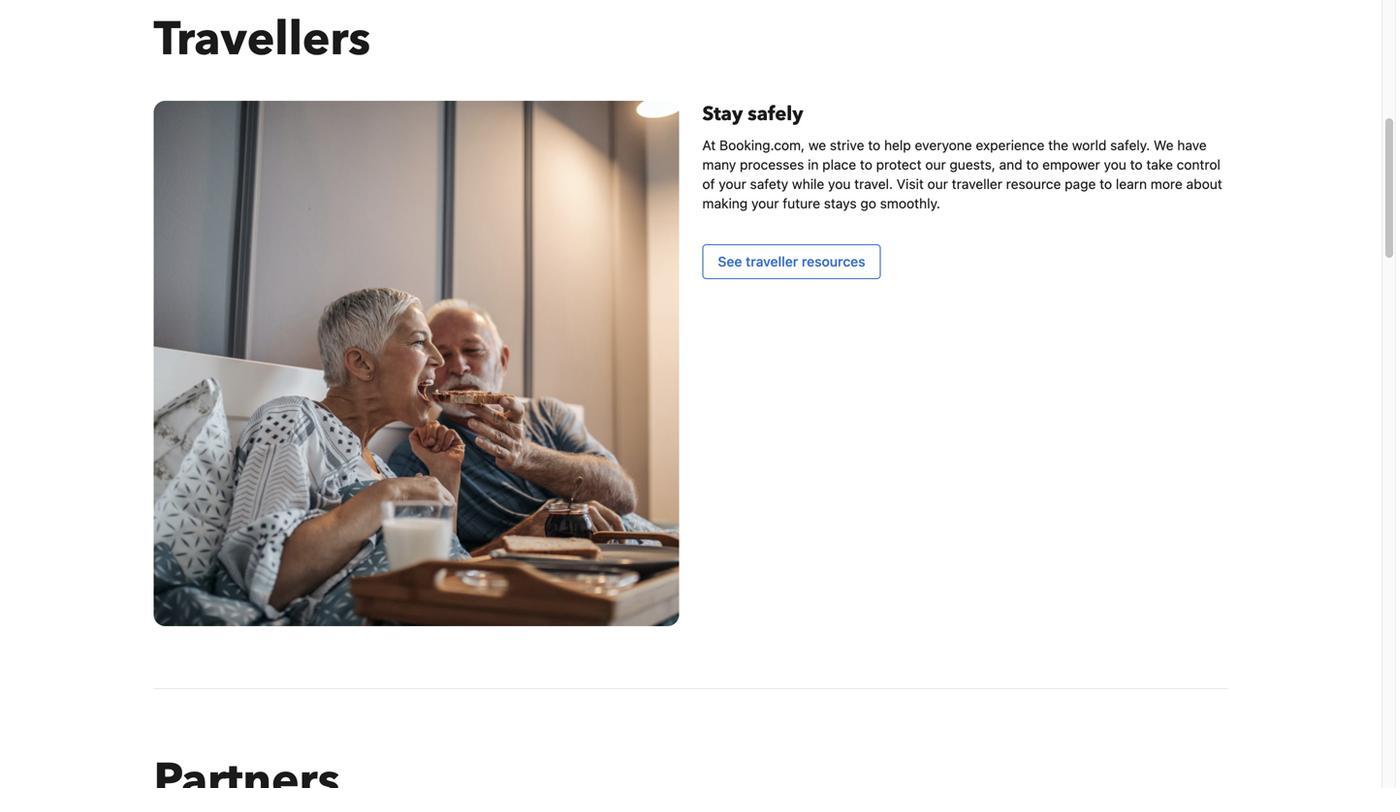 Task type: locate. For each thing, give the bounding box(es) containing it.
traveller down 'guests,'
[[952, 176, 1003, 192]]

at
[[703, 137, 716, 153]]

place
[[823, 157, 857, 173]]

learn
[[1116, 176, 1147, 192]]

0 horizontal spatial traveller
[[746, 254, 798, 270]]

1 vertical spatial traveller
[[746, 254, 798, 270]]

traveller inside "link"
[[746, 254, 798, 270]]

strive
[[830, 137, 865, 153]]

0 vertical spatial you
[[1104, 157, 1127, 173]]

our right 'visit'
[[928, 176, 949, 192]]

you down place
[[828, 176, 851, 192]]

to left the "help"
[[868, 137, 881, 153]]

stay
[[703, 101, 743, 128]]

processes
[[740, 157, 804, 173]]

smoothly.
[[880, 195, 941, 211]]

experience
[[976, 137, 1045, 153]]

1 horizontal spatial you
[[1104, 157, 1127, 173]]

safety
[[750, 176, 789, 192]]

traveller
[[952, 176, 1003, 192], [746, 254, 798, 270]]

world
[[1073, 137, 1107, 153]]

to up resource at the right top of the page
[[1027, 157, 1039, 173]]

1 horizontal spatial your
[[752, 195, 779, 211]]

to
[[868, 137, 881, 153], [860, 157, 873, 173], [1027, 157, 1039, 173], [1131, 157, 1143, 173], [1100, 176, 1113, 192]]

stay safely at booking.com, we strive to help everyone experience the world safely. we have many processes in place to protect our guests, and to empower you to take control of your safety while you travel. visit our traveller resource page to learn more about making your future stays go smoothly.
[[703, 101, 1223, 211]]

0 horizontal spatial your
[[719, 176, 747, 192]]

1 vertical spatial our
[[928, 176, 949, 192]]

traveller inside stay safely at booking.com, we strive to help everyone experience the world safely. we have many processes in place to protect our guests, and to empower you to take control of your safety while you travel. visit our traveller resource page to learn more about making your future stays go smoothly.
[[952, 176, 1003, 192]]

0 vertical spatial your
[[719, 176, 747, 192]]

making
[[703, 195, 748, 211]]

see
[[718, 254, 742, 270]]

our down everyone on the top right of page
[[926, 157, 946, 173]]

0 vertical spatial traveller
[[952, 176, 1003, 192]]

1 horizontal spatial traveller
[[952, 176, 1003, 192]]

your
[[719, 176, 747, 192], [752, 195, 779, 211]]

resource
[[1007, 176, 1061, 192]]

to left learn
[[1100, 176, 1113, 192]]

safely.
[[1111, 137, 1150, 153]]

go
[[861, 195, 877, 211]]

your up making
[[719, 176, 747, 192]]

1 vertical spatial you
[[828, 176, 851, 192]]

we
[[1154, 137, 1174, 153]]

to up travel.
[[860, 157, 873, 173]]

traveller right see
[[746, 254, 798, 270]]

resources
[[802, 254, 866, 270]]

you down safely.
[[1104, 157, 1127, 173]]

to up learn
[[1131, 157, 1143, 173]]

we
[[809, 137, 827, 153]]

you
[[1104, 157, 1127, 173], [828, 176, 851, 192]]

the
[[1049, 137, 1069, 153]]

your down safety at right
[[752, 195, 779, 211]]

future
[[783, 195, 821, 211]]

0 horizontal spatial you
[[828, 176, 851, 192]]

about
[[1187, 176, 1223, 192]]

everyone
[[915, 137, 973, 153]]

our
[[926, 157, 946, 173], [928, 176, 949, 192]]



Task type: describe. For each thing, give the bounding box(es) containing it.
booking.com,
[[720, 137, 805, 153]]

protect
[[876, 157, 922, 173]]

control
[[1177, 157, 1221, 173]]

of
[[703, 176, 715, 192]]

page
[[1065, 176, 1096, 192]]

more
[[1151, 176, 1183, 192]]

help
[[885, 137, 911, 153]]

travel.
[[855, 176, 893, 192]]

guests,
[[950, 157, 996, 173]]

1 vertical spatial your
[[752, 195, 779, 211]]

safely
[[748, 101, 804, 128]]

stays
[[824, 195, 857, 211]]

while
[[792, 176, 825, 192]]

a couple having breakfast in bed image
[[154, 101, 679, 627]]

and
[[1000, 157, 1023, 173]]

see traveller resources
[[718, 254, 866, 270]]

empower
[[1043, 157, 1101, 173]]

0 vertical spatial our
[[926, 157, 946, 173]]

in
[[808, 157, 819, 173]]

have
[[1178, 137, 1207, 153]]

travellers
[[154, 8, 371, 71]]

take
[[1147, 157, 1173, 173]]

many
[[703, 157, 736, 173]]

see traveller resources link
[[703, 244, 881, 279]]

visit
[[897, 176, 924, 192]]



Task type: vqa. For each thing, say whether or not it's contained in the screenshot.
the miles in the Orange Beach 215 Miles away
no



